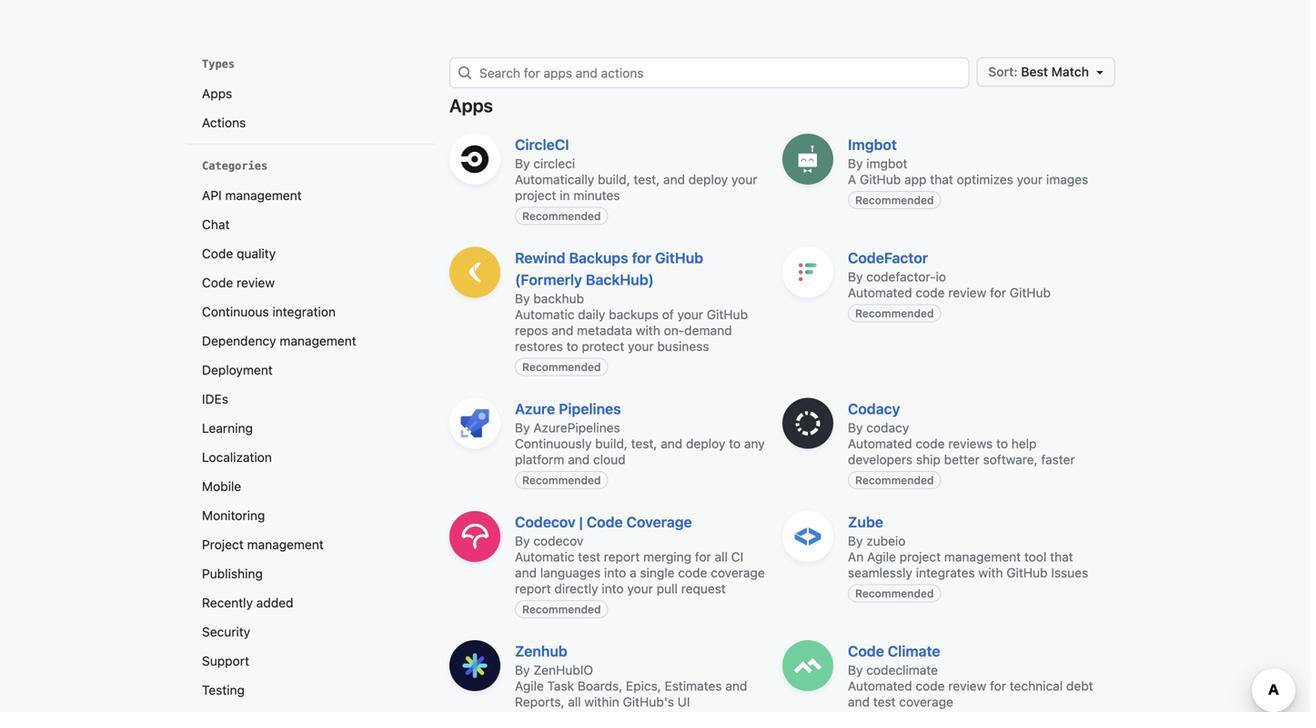Task type: locate. For each thing, give the bounding box(es) containing it.
test inside 'codecov | code coverage by codecov automatic test report merging for all ci and languages into a single code coverage report directly into your pull request recommended'
[[578, 550, 601, 565]]

0 vertical spatial automatic
[[515, 307, 575, 322]]

1 horizontal spatial to
[[729, 436, 741, 451]]

1 horizontal spatial all
[[715, 550, 728, 565]]

to left 'any'
[[729, 436, 741, 451]]

automated up developers
[[848, 436, 913, 451]]

Search for apps and actions text field
[[480, 58, 969, 87]]

for inside 'codecov | code coverage by codecov automatic test report merging for all ci and languages into a single code coverage report directly into your pull request recommended'
[[695, 550, 712, 565]]

zube link
[[848, 514, 884, 531]]

code inside code climate by codeclimate automated code review for technical debt and test coverage
[[848, 643, 885, 660]]

automatic down codecov
[[515, 550, 575, 565]]

integrates
[[916, 566, 976, 581]]

by up a
[[848, 156, 863, 171]]

of
[[662, 307, 674, 322]]

task
[[548, 679, 574, 694]]

your
[[732, 172, 758, 187], [1017, 172, 1043, 187], [678, 307, 704, 322], [628, 339, 654, 354], [628, 582, 654, 597]]

your inside 'circleci by circleci automatically build, test, and deploy your project in minutes recommended'
[[732, 172, 758, 187]]

with inside rewind backups for github (formerly backhub) by backhub automatic daily backups of your github repos and metadata with on-demand restores to protect your business recommended
[[636, 323, 661, 338]]

sort: best match
[[989, 64, 1090, 79]]

recommended down codefactor-
[[856, 307, 934, 320]]

1 horizontal spatial coverage
[[900, 695, 954, 710]]

your inside imgbot by imgbot a github app that optimizes your images recommended
[[1017, 172, 1043, 187]]

seamlessly
[[848, 566, 913, 581]]

chat
[[202, 217, 230, 232]]

by down codacy
[[848, 421, 863, 436]]

mobile link
[[195, 472, 428, 501]]

1 vertical spatial with
[[979, 566, 1004, 581]]

recently added
[[202, 596, 294, 611]]

added
[[256, 596, 294, 611]]

code up the ship on the right bottom
[[916, 436, 945, 451]]

2 vertical spatial automated
[[848, 679, 913, 694]]

0 horizontal spatial to
[[567, 339, 579, 354]]

1 vertical spatial project
[[900, 550, 941, 565]]

by down circleci 'link'
[[515, 156, 530, 171]]

0 horizontal spatial report
[[515, 582, 551, 597]]

0 horizontal spatial project
[[515, 188, 557, 203]]

0 vertical spatial that
[[931, 172, 954, 187]]

project inside the zube by zubeio an agile project management tool that seamlessly integrates with github issues recommended
[[900, 550, 941, 565]]

zubeio
[[867, 534, 906, 549]]

pull
[[657, 582, 678, 597]]

to left the protect on the top left of page
[[567, 339, 579, 354]]

metadata
[[577, 323, 633, 338]]

1 vertical spatial automatic
[[515, 550, 575, 565]]

restores
[[515, 339, 563, 354]]

2 automated from the top
[[848, 436, 913, 451]]

code up codeclimate on the bottom of page
[[848, 643, 885, 660]]

learning link
[[195, 414, 428, 443]]

that
[[931, 172, 954, 187], [1051, 550, 1074, 565]]

0 vertical spatial project
[[515, 188, 557, 203]]

0 vertical spatial automated
[[848, 285, 913, 300]]

management up integrates
[[945, 550, 1021, 565]]

agile up reports,
[[515, 679, 544, 694]]

with right integrates
[[979, 566, 1004, 581]]

recommended down the seamlessly
[[856, 588, 934, 600]]

review inside the categories list
[[237, 275, 275, 290]]

match
[[1052, 64, 1090, 79]]

test,
[[634, 172, 660, 187], [631, 436, 658, 451]]

1 vertical spatial automated
[[848, 436, 913, 451]]

by down code climate link
[[848, 663, 863, 678]]

recommended down the in
[[523, 210, 601, 223]]

apps down search image
[[450, 95, 493, 116]]

management for project management
[[247, 537, 324, 552]]

code up request
[[678, 566, 708, 581]]

management
[[225, 188, 302, 203], [280, 334, 356, 349], [247, 537, 324, 552], [945, 550, 1021, 565]]

report up a
[[604, 550, 640, 565]]

0 horizontal spatial test
[[578, 550, 601, 565]]

search image
[[458, 66, 472, 80]]

code down io
[[916, 285, 945, 300]]

report down languages
[[515, 582, 551, 597]]

learning
[[202, 421, 253, 436]]

chat link
[[195, 210, 428, 239]]

0 vertical spatial build,
[[598, 172, 631, 187]]

code down the 'chat'
[[202, 246, 233, 261]]

code inside 'codecov | code coverage by codecov automatic test report merging for all ci and languages into a single code coverage report directly into your pull request recommended'
[[678, 566, 708, 581]]

automated for by
[[848, 285, 913, 300]]

localization link
[[195, 443, 428, 472]]

agile
[[868, 550, 897, 565], [515, 679, 544, 694]]

imgbot link
[[848, 136, 897, 153]]

review inside codefactor by codefactor-io automated code review for github recommended
[[949, 285, 987, 300]]

code quality link
[[195, 239, 428, 268]]

deploy inside 'circleci by circleci automatically build, test, and deploy your project in minutes recommended'
[[689, 172, 728, 187]]

0 vertical spatial deploy
[[689, 172, 728, 187]]

actions
[[202, 115, 246, 130]]

continuously
[[515, 436, 592, 451]]

for inside codefactor by codefactor-io automated code review for github recommended
[[990, 285, 1007, 300]]

0 horizontal spatial coverage
[[711, 566, 765, 581]]

test up languages
[[578, 550, 601, 565]]

by inside rewind backups for github (formerly backhub) by backhub automatic daily backups of your github repos and metadata with on-demand restores to protect your business recommended
[[515, 291, 530, 306]]

2 horizontal spatial to
[[997, 436, 1009, 451]]

1 vertical spatial report
[[515, 582, 551, 597]]

1 automated from the top
[[848, 285, 913, 300]]

1 vertical spatial agile
[[515, 679, 544, 694]]

into
[[604, 566, 627, 581], [602, 582, 624, 597]]

codefactor link
[[848, 249, 929, 267]]

deploy inside azure pipelines by azurepipelines continuously build, test, and deploy to any platform and cloud recommended
[[686, 436, 726, 451]]

security
[[202, 625, 251, 640]]

review
[[237, 275, 275, 290], [949, 285, 987, 300], [949, 679, 987, 694]]

with
[[636, 323, 661, 338], [979, 566, 1004, 581]]

code up the continuous
[[202, 275, 233, 290]]

build, up "cloud"
[[596, 436, 628, 451]]

management down the continuous integration link
[[280, 334, 356, 349]]

2 automatic from the top
[[515, 550, 575, 565]]

1 horizontal spatial project
[[900, 550, 941, 565]]

code inside codacy by codacy automated code reviews to help developers ship better software, faster recommended
[[916, 436, 945, 451]]

coverage down ci
[[711, 566, 765, 581]]

codefactor-
[[867, 269, 936, 284]]

by
[[515, 156, 530, 171], [848, 156, 863, 171], [848, 269, 863, 284], [515, 291, 530, 306], [515, 421, 530, 436], [848, 421, 863, 436], [515, 534, 530, 549], [848, 534, 863, 549], [515, 663, 530, 678], [848, 663, 863, 678]]

by down (formerly
[[515, 291, 530, 306]]

0 horizontal spatial with
[[636, 323, 661, 338]]

0 vertical spatial with
[[636, 323, 661, 338]]

automated inside code climate by codeclimate automated code review for technical debt and test coverage
[[848, 679, 913, 694]]

1 vertical spatial test
[[874, 695, 896, 710]]

testing link
[[195, 676, 428, 705]]

0 horizontal spatial agile
[[515, 679, 544, 694]]

recommended down restores
[[523, 361, 601, 374]]

coverage inside code climate by codeclimate automated code review for technical debt and test coverage
[[900, 695, 954, 710]]

recommended down developers
[[856, 474, 934, 487]]

categories list
[[195, 181, 428, 713]]

1 horizontal spatial report
[[604, 550, 640, 565]]

0 vertical spatial into
[[604, 566, 627, 581]]

all down task
[[568, 695, 581, 710]]

for
[[632, 249, 652, 267], [990, 285, 1007, 300], [695, 550, 712, 565], [990, 679, 1007, 694]]

management down monitoring link
[[247, 537, 324, 552]]

0 vertical spatial coverage
[[711, 566, 765, 581]]

by inside code climate by codeclimate automated code review for technical debt and test coverage
[[848, 663, 863, 678]]

test
[[578, 550, 601, 565], [874, 695, 896, 710]]

help
[[1012, 436, 1037, 451]]

1 horizontal spatial agile
[[868, 550, 897, 565]]

into right directly
[[602, 582, 624, 597]]

project inside 'circleci by circleci automatically build, test, and deploy your project in minutes recommended'
[[515, 188, 557, 203]]

1 vertical spatial coverage
[[900, 695, 954, 710]]

with inside the zube by zubeio an agile project management tool that seamlessly integrates with github issues recommended
[[979, 566, 1004, 581]]

protect
[[582, 339, 625, 354]]

3 automated from the top
[[848, 679, 913, 694]]

directly
[[555, 582, 599, 597]]

1 horizontal spatial with
[[979, 566, 1004, 581]]

review inside code climate by codeclimate automated code review for technical debt and test coverage
[[949, 679, 987, 694]]

project up integrates
[[900, 550, 941, 565]]

into left a
[[604, 566, 627, 581]]

automated inside codefactor by codefactor-io automated code review for github recommended
[[848, 285, 913, 300]]

0 vertical spatial test
[[578, 550, 601, 565]]

all left ci
[[715, 550, 728, 565]]

1 horizontal spatial test
[[874, 695, 896, 710]]

by up an
[[848, 534, 863, 549]]

(formerly
[[515, 271, 583, 289]]

report
[[604, 550, 640, 565], [515, 582, 551, 597]]

that inside the zube by zubeio an agile project management tool that seamlessly integrates with github issues recommended
[[1051, 550, 1074, 565]]

codecov
[[534, 534, 584, 549]]

any
[[745, 436, 765, 451]]

0 vertical spatial agile
[[868, 550, 897, 565]]

recommended inside 'circleci by circleci automatically build, test, and deploy your project in minutes recommended'
[[523, 210, 601, 223]]

agile up the seamlessly
[[868, 550, 897, 565]]

recommended down platform at the left bottom of page
[[523, 474, 601, 487]]

0 horizontal spatial apps
[[202, 86, 232, 101]]

codefactor
[[848, 249, 929, 267]]

1 vertical spatial deploy
[[686, 436, 726, 451]]

that right the app on the right
[[931, 172, 954, 187]]

io
[[936, 269, 947, 284]]

automated inside codacy by codacy automated code reviews to help developers ship better software, faster recommended
[[848, 436, 913, 451]]

that up issues
[[1051, 550, 1074, 565]]

apps down types
[[202, 86, 232, 101]]

actions link
[[195, 108, 428, 137]]

circleci link
[[515, 136, 570, 153]]

by down azure
[[515, 421, 530, 436]]

codacy by codacy automated code reviews to help developers ship better software, faster recommended
[[848, 401, 1076, 487]]

daily
[[578, 307, 606, 322]]

1 vertical spatial all
[[568, 695, 581, 710]]

1 vertical spatial that
[[1051, 550, 1074, 565]]

1 automatic from the top
[[515, 307, 575, 322]]

code inside codefactor by codefactor-io automated code review for github recommended
[[916, 285, 945, 300]]

deploy
[[689, 172, 728, 187], [686, 436, 726, 451]]

recommended inside the zube by zubeio an agile project management tool that seamlessly integrates with github issues recommended
[[856, 588, 934, 600]]

automated down codeclimate on the bottom of page
[[848, 679, 913, 694]]

azurepipelines
[[534, 421, 621, 436]]

by down codecov
[[515, 534, 530, 549]]

test, inside 'circleci by circleci automatically build, test, and deploy your project in minutes recommended'
[[634, 172, 660, 187]]

0 horizontal spatial that
[[931, 172, 954, 187]]

and
[[664, 172, 685, 187], [552, 323, 574, 338], [661, 436, 683, 451], [568, 452, 590, 467], [515, 566, 537, 581], [726, 679, 748, 694], [848, 695, 870, 710]]

support link
[[195, 647, 428, 676]]

build, inside 'circleci by circleci automatically build, test, and deploy your project in minutes recommended'
[[598, 172, 631, 187]]

automatic up repos
[[515, 307, 575, 322]]

management for api management
[[225, 188, 302, 203]]

1 vertical spatial into
[[602, 582, 624, 597]]

by down codefactor link
[[848, 269, 863, 284]]

and inside rewind backups for github (formerly backhub) by backhub automatic daily backups of your github repos and metadata with on-demand restores to protect your business recommended
[[552, 323, 574, 338]]

dependency management
[[202, 334, 356, 349]]

project management
[[202, 537, 324, 552]]

merging
[[644, 550, 692, 565]]

1 horizontal spatial that
[[1051, 550, 1074, 565]]

automated down codefactor-
[[848, 285, 913, 300]]

project down automatically
[[515, 188, 557, 203]]

0 horizontal spatial all
[[568, 695, 581, 710]]

recommended down directly
[[523, 604, 601, 616]]

test down codeclimate on the bottom of page
[[874, 695, 896, 710]]

circleci
[[534, 156, 575, 171]]

all inside 'codecov | code coverage by codecov automatic test report merging for all ci and languages into a single code coverage report directly into your pull request recommended'
[[715, 550, 728, 565]]

by down zenhub
[[515, 663, 530, 678]]

automated
[[848, 285, 913, 300], [848, 436, 913, 451], [848, 679, 913, 694]]

with down backups
[[636, 323, 661, 338]]

code
[[916, 285, 945, 300], [916, 436, 945, 451], [678, 566, 708, 581], [916, 679, 945, 694]]

recommended down the app on the right
[[856, 194, 934, 207]]

to inside codacy by codacy automated code reviews to help developers ship better software, faster recommended
[[997, 436, 1009, 451]]

azure
[[515, 401, 555, 418]]

1 vertical spatial build,
[[596, 436, 628, 451]]

0 vertical spatial all
[[715, 550, 728, 565]]

review for climate
[[949, 679, 987, 694]]

1 vertical spatial test,
[[631, 436, 658, 451]]

build, up minutes
[[598, 172, 631, 187]]

0 vertical spatial test,
[[634, 172, 660, 187]]

to up software,
[[997, 436, 1009, 451]]

code down codeclimate on the bottom of page
[[916, 679, 945, 694]]

coverage
[[711, 566, 765, 581], [900, 695, 954, 710]]

codecov | code coverage by codecov automatic test report merging for all ci and languages into a single code coverage report directly into your pull request recommended
[[515, 514, 765, 616]]

1 horizontal spatial apps
[[450, 95, 493, 116]]

management down categories
[[225, 188, 302, 203]]

ui
[[678, 695, 690, 710]]

by inside the zube by zubeio an agile project management tool that seamlessly integrates with github issues recommended
[[848, 534, 863, 549]]

test inside code climate by codeclimate automated code review for technical debt and test coverage
[[874, 695, 896, 710]]

code right the |
[[587, 514, 623, 531]]

coverage down codeclimate on the bottom of page
[[900, 695, 954, 710]]



Task type: vqa. For each thing, say whether or not it's contained in the screenshot.
3 within 'Repo sync #29988 merged 3 hours ago'
no



Task type: describe. For each thing, give the bounding box(es) containing it.
deployment link
[[195, 356, 428, 385]]

ci
[[732, 550, 744, 565]]

management inside the zube by zubeio an agile project management tool that seamlessly integrates with github issues recommended
[[945, 550, 1021, 565]]

code climate link
[[848, 643, 941, 660]]

types list
[[195, 79, 428, 137]]

and inside 'codecov | code coverage by codecov automatic test report merging for all ci and languages into a single code coverage report directly into your pull request recommended'
[[515, 566, 537, 581]]

api management
[[202, 188, 302, 203]]

recommended inside azure pipelines by azurepipelines continuously build, test, and deploy to any platform and cloud recommended
[[523, 474, 601, 487]]

by inside azure pipelines by azurepipelines continuously build, test, and deploy to any platform and cloud recommended
[[515, 421, 530, 436]]

by inside 'circleci by circleci automatically build, test, and deploy your project in minutes recommended'
[[515, 156, 530, 171]]

categories
[[202, 160, 268, 172]]

languages
[[541, 566, 601, 581]]

rewind backups for github (formerly backhub) by backhub automatic daily backups of your github repos and metadata with on-demand restores to protect your business recommended
[[515, 249, 748, 374]]

publishing link
[[195, 560, 428, 589]]

single
[[640, 566, 675, 581]]

for inside rewind backups for github (formerly backhub) by backhub automatic daily backups of your github repos and metadata with on-demand restores to protect your business recommended
[[632, 249, 652, 267]]

project management link
[[195, 531, 428, 560]]

zube
[[848, 514, 884, 531]]

code for climate
[[848, 643, 885, 660]]

github inside imgbot by imgbot a github app that optimizes your images recommended
[[860, 172, 901, 187]]

review for by
[[949, 285, 987, 300]]

imgbot
[[848, 136, 897, 153]]

monitoring link
[[195, 501, 428, 531]]

repos
[[515, 323, 548, 338]]

project
[[202, 537, 244, 552]]

optimizes
[[957, 172, 1014, 187]]

code quality
[[202, 246, 276, 261]]

in
[[560, 188, 570, 203]]

circleci by circleci automatically build, test, and deploy your project in minutes recommended
[[515, 136, 758, 223]]

codecov | code coverage link
[[515, 514, 692, 531]]

automatic inside rewind backups for github (formerly backhub) by backhub automatic daily backups of your github repos and metadata with on-demand restores to protect your business recommended
[[515, 307, 575, 322]]

a
[[848, 172, 857, 187]]

github's
[[623, 695, 674, 710]]

0 vertical spatial report
[[604, 550, 640, 565]]

mobile
[[202, 479, 241, 494]]

github inside the zube by zubeio an agile project management tool that seamlessly integrates with github issues recommended
[[1007, 566, 1048, 581]]

build, inside azure pipelines by azurepipelines continuously build, test, and deploy to any platform and cloud recommended
[[596, 436, 628, 451]]

types
[[202, 58, 235, 71]]

azure pipelines link
[[515, 401, 621, 418]]

technical
[[1010, 679, 1063, 694]]

boards,
[[578, 679, 623, 694]]

sort:
[[989, 64, 1018, 79]]

for inside code climate by codeclimate automated code review for technical debt and test coverage
[[990, 679, 1007, 694]]

zenhub
[[515, 643, 568, 660]]

recently
[[202, 596, 253, 611]]

automatically
[[515, 172, 595, 187]]

on-
[[664, 323, 685, 338]]

your inside 'codecov | code coverage by codecov automatic test report merging for all ci and languages into a single code coverage report directly into your pull request recommended'
[[628, 582, 654, 597]]

to inside azure pipelines by azurepipelines continuously build, test, and deploy to any platform and cloud recommended
[[729, 436, 741, 451]]

codacy link
[[848, 401, 901, 418]]

management for dependency management
[[280, 334, 356, 349]]

backhub)
[[586, 271, 654, 289]]

automatic inside 'codecov | code coverage by codecov automatic test report merging for all ci and languages into a single code coverage report directly into your pull request recommended'
[[515, 550, 575, 565]]

zenhubio
[[534, 663, 594, 678]]

a
[[630, 566, 637, 581]]

rewind
[[515, 249, 566, 267]]

continuous integration
[[202, 304, 336, 319]]

dependency
[[202, 334, 276, 349]]

localization
[[202, 450, 272, 465]]

|
[[579, 514, 583, 531]]

code review
[[202, 275, 275, 290]]

apps inside types list
[[202, 86, 232, 101]]

an
[[848, 550, 864, 565]]

best
[[1022, 64, 1049, 79]]

to inside rewind backups for github (formerly backhub) by backhub automatic daily backups of your github repos and metadata with on-demand restores to protect your business recommended
[[567, 339, 579, 354]]

continuous integration link
[[195, 298, 428, 327]]

code climate by codeclimate automated code review for technical debt and test coverage
[[848, 643, 1094, 710]]

imgbot by imgbot a github app that optimizes your images recommended
[[848, 136, 1089, 207]]

reports,
[[515, 695, 565, 710]]

recommended inside codefactor by codefactor-io automated code review for github recommended
[[856, 307, 934, 320]]

publishing
[[202, 567, 263, 582]]

minutes
[[574, 188, 620, 203]]

support
[[202, 654, 249, 669]]

coverage
[[627, 514, 692, 531]]

test, inside azure pipelines by azurepipelines continuously build, test, and deploy to any platform and cloud recommended
[[631, 436, 658, 451]]

codefactor by codefactor-io automated code review for github recommended
[[848, 249, 1051, 320]]

business
[[658, 339, 710, 354]]

codacy
[[848, 401, 901, 418]]

platform
[[515, 452, 565, 467]]

recommended inside rewind backups for github (formerly backhub) by backhub automatic daily backups of your github repos and metadata with on-demand restores to protect your business recommended
[[523, 361, 601, 374]]

zube by zubeio an agile project management tool that seamlessly integrates with github issues recommended
[[848, 514, 1089, 600]]

recommended inside codacy by codacy automated code reviews to help developers ship better software, faster recommended
[[856, 474, 934, 487]]

recommended inside imgbot by imgbot a github app that optimizes your images recommended
[[856, 194, 934, 207]]

all inside zenhub by zenhubio agile task boards, epics, estimates and reports, all within github's ui
[[568, 695, 581, 710]]

automated for climate
[[848, 679, 913, 694]]

code for review
[[202, 275, 233, 290]]

azure pipelines by azurepipelines continuously build, test, and deploy to any platform and cloud recommended
[[515, 401, 765, 487]]

agile inside the zube by zubeio an agile project management tool that seamlessly integrates with github issues recommended
[[868, 550, 897, 565]]

and inside zenhub by zenhubio agile task boards, epics, estimates and reports, all within github's ui
[[726, 679, 748, 694]]

app
[[905, 172, 927, 187]]

code inside code climate by codeclimate automated code review for technical debt and test coverage
[[916, 679, 945, 694]]

rewind backups for github (formerly backhub) link
[[515, 249, 704, 289]]

zenhub link
[[515, 643, 568, 660]]

agile inside zenhub by zenhubio agile task boards, epics, estimates and reports, all within github's ui
[[515, 679, 544, 694]]

by inside codacy by codacy automated code reviews to help developers ship better software, faster recommended
[[848, 421, 863, 436]]

debt
[[1067, 679, 1094, 694]]

demand
[[685, 323, 732, 338]]

monitoring
[[202, 508, 265, 523]]

request
[[682, 582, 726, 597]]

code inside 'codecov | code coverage by codecov automatic test report merging for all ci and languages into a single code coverage report directly into your pull request recommended'
[[587, 514, 623, 531]]

codacy
[[867, 421, 910, 436]]

by inside zenhub by zenhubio agile task boards, epics, estimates and reports, all within github's ui
[[515, 663, 530, 678]]

by inside 'codecov | code coverage by codecov automatic test report merging for all ci and languages into a single code coverage report directly into your pull request recommended'
[[515, 534, 530, 549]]

apps link
[[195, 79, 428, 108]]

and inside 'circleci by circleci automatically build, test, and deploy your project in minutes recommended'
[[664, 172, 685, 187]]

api
[[202, 188, 222, 203]]

triangle down image
[[1093, 65, 1108, 79]]

github inside codefactor by codefactor-io automated code review for github recommended
[[1010, 285, 1051, 300]]

integration
[[273, 304, 336, 319]]

reviews
[[949, 436, 993, 451]]

codecov
[[515, 514, 576, 531]]

code for quality
[[202, 246, 233, 261]]

epics,
[[626, 679, 662, 694]]

by inside codefactor by codefactor-io automated code review for github recommended
[[848, 269, 863, 284]]

better
[[945, 452, 980, 467]]

software,
[[984, 452, 1038, 467]]

coverage inside 'codecov | code coverage by codecov automatic test report merging for all ci and languages into a single code coverage report directly into your pull request recommended'
[[711, 566, 765, 581]]

that inside imgbot by imgbot a github app that optimizes your images recommended
[[931, 172, 954, 187]]

circleci
[[515, 136, 570, 153]]

recommended inside 'codecov | code coverage by codecov automatic test report merging for all ci and languages into a single code coverage report directly into your pull request recommended'
[[523, 604, 601, 616]]

issues
[[1052, 566, 1089, 581]]

developers
[[848, 452, 913, 467]]

backups
[[609, 307, 659, 322]]

deployment
[[202, 363, 273, 378]]

codeclimate
[[867, 663, 939, 678]]

and inside code climate by codeclimate automated code review for technical debt and test coverage
[[848, 695, 870, 710]]

by inside imgbot by imgbot a github app that optimizes your images recommended
[[848, 156, 863, 171]]



